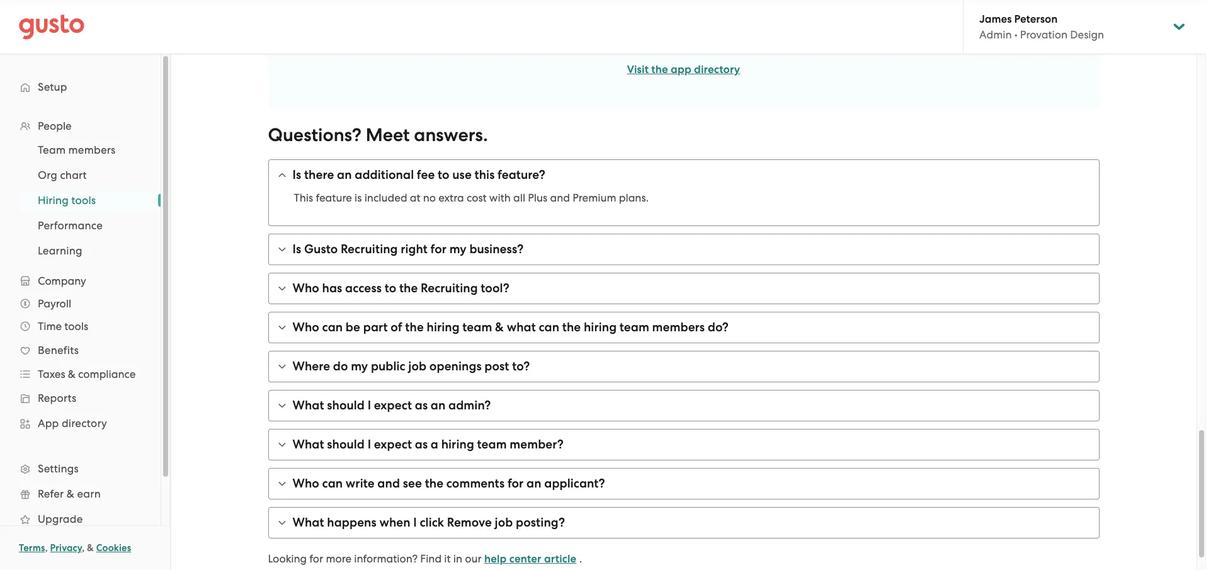 Task type: vqa. For each thing, say whether or not it's contained in the screenshot.
USES
no



Task type: describe. For each thing, give the bounding box(es) containing it.
cookies
[[96, 543, 131, 554]]

use
[[453, 168, 472, 182]]

job inside dropdown button
[[409, 359, 427, 374]]

the right of
[[405, 320, 424, 335]]

visit
[[628, 63, 649, 76]]

to inside "dropdown button"
[[385, 281, 397, 296]]

settings link
[[13, 458, 148, 480]]

remove
[[447, 516, 492, 530]]

business?
[[470, 242, 524, 257]]

the inside who has access to the recruiting tool? "dropdown button"
[[400, 281, 418, 296]]

is there an additional fee to use this feature?
[[293, 168, 546, 182]]

my inside "dropdown button"
[[450, 242, 467, 257]]

team for member?
[[477, 437, 507, 452]]

openings
[[430, 359, 482, 374]]

settings
[[38, 463, 79, 475]]

payroll
[[38, 297, 71, 310]]

benefits link
[[13, 339, 148, 362]]

access
[[345, 281, 382, 296]]

feature?
[[498, 168, 546, 182]]

0 vertical spatial recruiting
[[341, 242, 398, 257]]

i for a
[[368, 437, 371, 452]]

tool?
[[481, 281, 510, 296]]

is for is gusto recruiting right for my business?
[[293, 242, 301, 257]]

2 , from the left
[[82, 543, 85, 554]]

who for who can be part of the hiring team & what can the hiring team members do?
[[293, 320, 319, 335]]

article
[[544, 553, 577, 566]]

comments
[[447, 476, 505, 491]]

do?
[[708, 320, 729, 335]]

expect for an
[[374, 398, 412, 413]]

extra
[[439, 192, 464, 204]]

for inside "dropdown button"
[[431, 242, 447, 257]]

refer & earn
[[38, 488, 101, 500]]

member?
[[510, 437, 564, 452]]

& inside dropdown button
[[68, 368, 76, 381]]

of
[[391, 320, 403, 335]]

reports link
[[13, 387, 148, 410]]

members inside list
[[68, 144, 116, 156]]

tools for hiring tools
[[71, 194, 96, 207]]

privacy
[[50, 543, 82, 554]]

& left earn
[[67, 488, 74, 500]]

1 vertical spatial an
[[431, 398, 446, 413]]

is
[[355, 192, 362, 204]]

what for what happens when i click remove job posting?
[[293, 516, 324, 530]]

•
[[1015, 28, 1018, 41]]

what should i expect as a hiring team member? button
[[269, 430, 1099, 460]]

where do my public job openings post to? button
[[269, 352, 1099, 382]]

posting?
[[516, 516, 565, 530]]

this
[[475, 168, 495, 182]]

can for who can write and see the comments for an applicant?
[[322, 476, 343, 491]]

upgrade
[[38, 513, 83, 526]]

the inside who can write and see the comments for an applicant? dropdown button
[[425, 476, 444, 491]]

see
[[403, 476, 422, 491]]

for inside dropdown button
[[508, 476, 524, 491]]

who can write and see the comments for an applicant? button
[[269, 469, 1099, 499]]

part
[[363, 320, 388, 335]]

directory inside gusto navigation element
[[62, 417, 107, 430]]

app directory link
[[13, 412, 148, 435]]

what happens when i click remove job posting? button
[[269, 508, 1099, 538]]

people button
[[13, 115, 148, 137]]

time tools button
[[13, 315, 148, 338]]

people
[[38, 120, 72, 132]]

can for who can be part of the hiring team & what can the hiring team members do?
[[322, 320, 343, 335]]

company
[[38, 275, 86, 287]]

at
[[410, 192, 421, 204]]

upgrade link
[[13, 508, 148, 531]]

i for an
[[368, 398, 371, 413]]

who has access to the recruiting tool? button
[[269, 274, 1099, 304]]

peterson
[[1015, 13, 1058, 26]]

to?
[[512, 359, 530, 374]]

taxes & compliance button
[[13, 363, 148, 386]]

benefits
[[38, 344, 79, 357]]

chart
[[60, 169, 87, 182]]

team for &
[[463, 320, 492, 335]]

0 horizontal spatial an
[[337, 168, 352, 182]]

hiring
[[38, 194, 69, 207]]

app
[[671, 63, 692, 76]]

job inside "dropdown button"
[[495, 516, 513, 530]]

plus
[[528, 192, 548, 204]]

team down who has access to the recruiting tool? "dropdown button"
[[620, 320, 650, 335]]

what for what should i expect as an admin?
[[293, 398, 324, 413]]

this
[[294, 192, 313, 204]]

reports
[[38, 392, 77, 405]]

to inside dropdown button
[[438, 168, 450, 182]]

applicant?
[[545, 476, 605, 491]]

included
[[365, 192, 407, 204]]

all
[[514, 192, 526, 204]]

refer
[[38, 488, 64, 500]]

performance
[[38, 219, 103, 232]]

help
[[485, 553, 507, 566]]

my inside dropdown button
[[351, 359, 368, 374]]

terms
[[19, 543, 45, 554]]

list containing people
[[0, 115, 161, 557]]

who can be part of the hiring team & what can the hiring team members do? button
[[269, 313, 1099, 343]]

fee
[[417, 168, 435, 182]]

find
[[421, 553, 442, 565]]

time
[[38, 320, 62, 333]]

1 horizontal spatial and
[[550, 192, 570, 204]]

additional
[[355, 168, 414, 182]]

feature
[[316, 192, 352, 204]]

2 horizontal spatial an
[[527, 476, 542, 491]]

james peterson admin • provation design
[[980, 13, 1105, 41]]

gusto navigation element
[[0, 54, 161, 570]]

gusto
[[304, 242, 338, 257]]

should for what should i expect as a hiring team member?
[[327, 437, 365, 452]]

for inside looking for more information? find it in our help center article .
[[310, 553, 323, 565]]

what should i expect as an admin?
[[293, 398, 491, 413]]



Task type: locate. For each thing, give the bounding box(es) containing it.
1 horizontal spatial ,
[[82, 543, 85, 554]]

0 vertical spatial and
[[550, 192, 570, 204]]

and
[[550, 192, 570, 204], [378, 476, 400, 491]]

company button
[[13, 270, 148, 292]]

as for an
[[415, 398, 428, 413]]

1 horizontal spatial for
[[431, 242, 447, 257]]

has
[[322, 281, 342, 296]]

2 vertical spatial what
[[293, 516, 324, 530]]

0 horizontal spatial members
[[68, 144, 116, 156]]

&
[[495, 320, 504, 335], [68, 368, 76, 381], [67, 488, 74, 500], [87, 543, 94, 554]]

for right the right on the left of the page
[[431, 242, 447, 257]]

1 vertical spatial to
[[385, 281, 397, 296]]

an left admin?
[[431, 398, 446, 413]]

0 horizontal spatial for
[[310, 553, 323, 565]]

2 list from the top
[[0, 137, 161, 263]]

team
[[38, 144, 66, 156]]

learning link
[[23, 239, 148, 262]]

2 horizontal spatial for
[[508, 476, 524, 491]]

list
[[0, 115, 161, 557], [0, 137, 161, 263]]

members
[[68, 144, 116, 156], [653, 320, 705, 335]]

1 horizontal spatial job
[[495, 516, 513, 530]]

hiring tools link
[[23, 189, 148, 212]]

0 vertical spatial who
[[293, 281, 319, 296]]

the right "what"
[[563, 320, 581, 335]]

0 vertical spatial as
[[415, 398, 428, 413]]

0 vertical spatial to
[[438, 168, 450, 182]]

2 should from the top
[[327, 437, 365, 452]]

expect down public
[[374, 398, 412, 413]]

home image
[[19, 14, 84, 39]]

& inside dropdown button
[[495, 320, 504, 335]]

click
[[420, 516, 444, 530]]

cookies button
[[96, 541, 131, 556]]

who inside dropdown button
[[293, 320, 319, 335]]

members inside dropdown button
[[653, 320, 705, 335]]

cost
[[467, 192, 487, 204]]

what happens when i click remove job posting?
[[293, 516, 565, 530]]

as left a
[[415, 437, 428, 452]]

1 vertical spatial and
[[378, 476, 400, 491]]

where do my public job openings post to?
[[293, 359, 530, 374]]

is for is there an additional fee to use this feature?
[[293, 168, 301, 182]]

write
[[346, 476, 375, 491]]

admin
[[980, 28, 1012, 41]]

job right remove
[[495, 516, 513, 530]]

the right "see"
[[425, 476, 444, 491]]

plans.
[[619, 192, 649, 204]]

the
[[652, 63, 669, 76], [400, 281, 418, 296], [405, 320, 424, 335], [563, 320, 581, 335], [425, 476, 444, 491]]

members up 'org chart' link in the left of the page
[[68, 144, 116, 156]]

right
[[401, 242, 428, 257]]

0 vertical spatial i
[[368, 398, 371, 413]]

team down the tool? at the left
[[463, 320, 492, 335]]

hiring inside dropdown button
[[442, 437, 474, 452]]

0 vertical spatial members
[[68, 144, 116, 156]]

james
[[980, 13, 1012, 26]]

should
[[327, 398, 365, 413], [327, 437, 365, 452]]

1 is from the top
[[293, 168, 301, 182]]

design
[[1071, 28, 1105, 41]]

information?
[[354, 553, 418, 565]]

1 vertical spatial job
[[495, 516, 513, 530]]

who inside dropdown button
[[293, 476, 319, 491]]

help center article link
[[485, 553, 577, 566]]

to right access
[[385, 281, 397, 296]]

earn
[[77, 488, 101, 500]]

0 vertical spatial expect
[[374, 398, 412, 413]]

hiring tools
[[38, 194, 96, 207]]

in
[[454, 553, 463, 565]]

1 vertical spatial my
[[351, 359, 368, 374]]

list containing team members
[[0, 137, 161, 263]]

who inside "dropdown button"
[[293, 281, 319, 296]]

1 should from the top
[[327, 398, 365, 413]]

an up feature at the top
[[337, 168, 352, 182]]

visit the app directory
[[628, 63, 741, 76]]

should for what should i expect as an admin?
[[327, 398, 365, 413]]

.
[[580, 553, 582, 565]]

our
[[465, 553, 482, 565]]

1 vertical spatial is
[[293, 242, 301, 257]]

tools down payroll dropdown button
[[64, 320, 88, 333]]

privacy link
[[50, 543, 82, 554]]

2 who from the top
[[293, 320, 319, 335]]

app directory
[[38, 417, 107, 430]]

is inside "dropdown button"
[[293, 242, 301, 257]]

2 what from the top
[[293, 437, 324, 452]]

0 horizontal spatial and
[[378, 476, 400, 491]]

is inside dropdown button
[[293, 168, 301, 182]]

team members
[[38, 144, 116, 156]]

1 expect from the top
[[374, 398, 412, 413]]

1 horizontal spatial to
[[438, 168, 450, 182]]

& left cookies in the bottom of the page
[[87, 543, 94, 554]]

1 vertical spatial tools
[[64, 320, 88, 333]]

admin?
[[449, 398, 491, 413]]

tools for time tools
[[64, 320, 88, 333]]

3 who from the top
[[293, 476, 319, 491]]

i up write on the left of the page
[[368, 437, 371, 452]]

who can write and see the comments for an applicant?
[[293, 476, 605, 491]]

can
[[322, 320, 343, 335], [539, 320, 560, 335], [322, 476, 343, 491]]

no
[[423, 192, 436, 204]]

0 horizontal spatial directory
[[62, 417, 107, 430]]

there
[[304, 168, 334, 182]]

performance link
[[23, 214, 148, 237]]

1 horizontal spatial my
[[450, 242, 467, 257]]

team
[[463, 320, 492, 335], [620, 320, 650, 335], [477, 437, 507, 452]]

should up write on the left of the page
[[327, 437, 365, 452]]

for left more
[[310, 553, 323, 565]]

0 vertical spatial job
[[409, 359, 427, 374]]

1 vertical spatial i
[[368, 437, 371, 452]]

looking
[[268, 553, 307, 565]]

0 vertical spatial my
[[450, 242, 467, 257]]

compliance
[[78, 368, 136, 381]]

1 vertical spatial as
[[415, 437, 428, 452]]

what
[[507, 320, 536, 335]]

team up comments
[[477, 437, 507, 452]]

to right fee
[[438, 168, 450, 182]]

and left "see"
[[378, 476, 400, 491]]

0 horizontal spatial to
[[385, 281, 397, 296]]

hiring for member?
[[442, 437, 474, 452]]

2 vertical spatial who
[[293, 476, 319, 491]]

tools
[[71, 194, 96, 207], [64, 320, 88, 333]]

is left the there in the top of the page
[[293, 168, 301, 182]]

& left "what"
[[495, 320, 504, 335]]

who left write on the left of the page
[[293, 476, 319, 491]]

tools inside dropdown button
[[64, 320, 88, 333]]

org
[[38, 169, 57, 182]]

1 who from the top
[[293, 281, 319, 296]]

2 vertical spatial for
[[310, 553, 323, 565]]

0 vertical spatial is
[[293, 168, 301, 182]]

who up where
[[293, 320, 319, 335]]

my left business?
[[450, 242, 467, 257]]

this feature is included at no extra cost with all plus and premium plans.
[[294, 192, 649, 204]]

be
[[346, 320, 360, 335]]

1 vertical spatial members
[[653, 320, 705, 335]]

setup
[[38, 81, 67, 93]]

an down member?
[[527, 476, 542, 491]]

who
[[293, 281, 319, 296], [293, 320, 319, 335], [293, 476, 319, 491]]

directory down reports 'link'
[[62, 417, 107, 430]]

team inside dropdown button
[[477, 437, 507, 452]]

2 is from the top
[[293, 242, 301, 257]]

0 horizontal spatial recruiting
[[341, 242, 398, 257]]

is left the gusto
[[293, 242, 301, 257]]

0 vertical spatial what
[[293, 398, 324, 413]]

what inside what should i expect as an admin? dropdown button
[[293, 398, 324, 413]]

it
[[445, 553, 451, 565]]

can right "what"
[[539, 320, 560, 335]]

job right public
[[409, 359, 427, 374]]

1 horizontal spatial an
[[431, 398, 446, 413]]

meet
[[366, 124, 410, 146]]

recruiting left the tool? at the left
[[421, 281, 478, 296]]

is gusto recruiting right for my business?
[[293, 242, 524, 257]]

for right comments
[[508, 476, 524, 491]]

i left click
[[414, 516, 417, 530]]

who has access to the recruiting tool?
[[293, 281, 510, 296]]

what
[[293, 398, 324, 413], [293, 437, 324, 452], [293, 516, 324, 530]]

0 horizontal spatial ,
[[45, 543, 48, 554]]

2 expect from the top
[[374, 437, 412, 452]]

& right taxes
[[68, 368, 76, 381]]

taxes & compliance
[[38, 368, 136, 381]]

who left has
[[293, 281, 319, 296]]

org chart
[[38, 169, 87, 182]]

payroll button
[[13, 292, 148, 315]]

directory
[[695, 63, 741, 76], [62, 417, 107, 430]]

the left app
[[652, 63, 669, 76]]

is there an additional fee to use this feature? button
[[269, 160, 1099, 190]]

can left the "be"
[[322, 320, 343, 335]]

who for who can write and see the comments for an applicant?
[[293, 476, 319, 491]]

0 horizontal spatial job
[[409, 359, 427, 374]]

2 as from the top
[[415, 437, 428, 452]]

2 vertical spatial an
[[527, 476, 542, 491]]

what for what should i expect as a hiring team member?
[[293, 437, 324, 452]]

job
[[409, 359, 427, 374], [495, 516, 513, 530]]

tools down 'org chart' link in the left of the page
[[71, 194, 96, 207]]

can left write on the left of the page
[[322, 476, 343, 491]]

0 vertical spatial for
[[431, 242, 447, 257]]

0 horizontal spatial my
[[351, 359, 368, 374]]

terms , privacy , & cookies
[[19, 543, 131, 554]]

2 vertical spatial i
[[414, 516, 417, 530]]

1 as from the top
[[415, 398, 428, 413]]

answers.
[[414, 124, 488, 146]]

1 list from the top
[[0, 115, 161, 557]]

my right do
[[351, 359, 368, 374]]

1 vertical spatial should
[[327, 437, 365, 452]]

0 vertical spatial tools
[[71, 194, 96, 207]]

1 horizontal spatial recruiting
[[421, 281, 478, 296]]

when
[[380, 516, 411, 530]]

1 vertical spatial recruiting
[[421, 281, 478, 296]]

, down upgrade link
[[82, 543, 85, 554]]

and right plus
[[550, 192, 570, 204]]

post
[[485, 359, 510, 374]]

who for who has access to the recruiting tool?
[[293, 281, 319, 296]]

what inside what happens when i click remove job posting? "dropdown button"
[[293, 516, 324, 530]]

do
[[333, 359, 348, 374]]

recruiting up access
[[341, 242, 398, 257]]

more
[[326, 553, 352, 565]]

, left privacy link
[[45, 543, 48, 554]]

members down who has access to the recruiting tool? "dropdown button"
[[653, 320, 705, 335]]

i inside "dropdown button"
[[414, 516, 417, 530]]

0 vertical spatial should
[[327, 398, 365, 413]]

i down public
[[368, 398, 371, 413]]

looking for more information? find it in our help center article .
[[268, 553, 582, 566]]

1 vertical spatial for
[[508, 476, 524, 491]]

directory right app
[[695, 63, 741, 76]]

as up what should i expect as a hiring team member?
[[415, 398, 428, 413]]

team members link
[[23, 139, 148, 161]]

expect
[[374, 398, 412, 413], [374, 437, 412, 452]]

who can be part of the hiring team & what can the hiring team members do?
[[293, 320, 729, 335]]

1 , from the left
[[45, 543, 48, 554]]

0 vertical spatial an
[[337, 168, 352, 182]]

hiring for &
[[427, 320, 460, 335]]

what inside 'what should i expect as a hiring team member?' dropdown button
[[293, 437, 324, 452]]

my
[[450, 242, 467, 257], [351, 359, 368, 374]]

center
[[510, 553, 542, 566]]

is gusto recruiting right for my business? button
[[269, 234, 1099, 265]]

1 what from the top
[[293, 398, 324, 413]]

refer & earn link
[[13, 483, 148, 505]]

1 horizontal spatial directory
[[695, 63, 741, 76]]

1 vertical spatial expect
[[374, 437, 412, 452]]

as for a
[[415, 437, 428, 452]]

should down do
[[327, 398, 365, 413]]

1 horizontal spatial members
[[653, 320, 705, 335]]

can inside who can write and see the comments for an applicant? dropdown button
[[322, 476, 343, 491]]

1 vertical spatial who
[[293, 320, 319, 335]]

expect down what should i expect as an admin?
[[374, 437, 412, 452]]

and inside dropdown button
[[378, 476, 400, 491]]

0 vertical spatial directory
[[695, 63, 741, 76]]

1 vertical spatial directory
[[62, 417, 107, 430]]

expect for a
[[374, 437, 412, 452]]

1 vertical spatial what
[[293, 437, 324, 452]]

3 what from the top
[[293, 516, 324, 530]]

the down is gusto recruiting right for my business?
[[400, 281, 418, 296]]

provation
[[1021, 28, 1068, 41]]

with
[[490, 192, 511, 204]]



